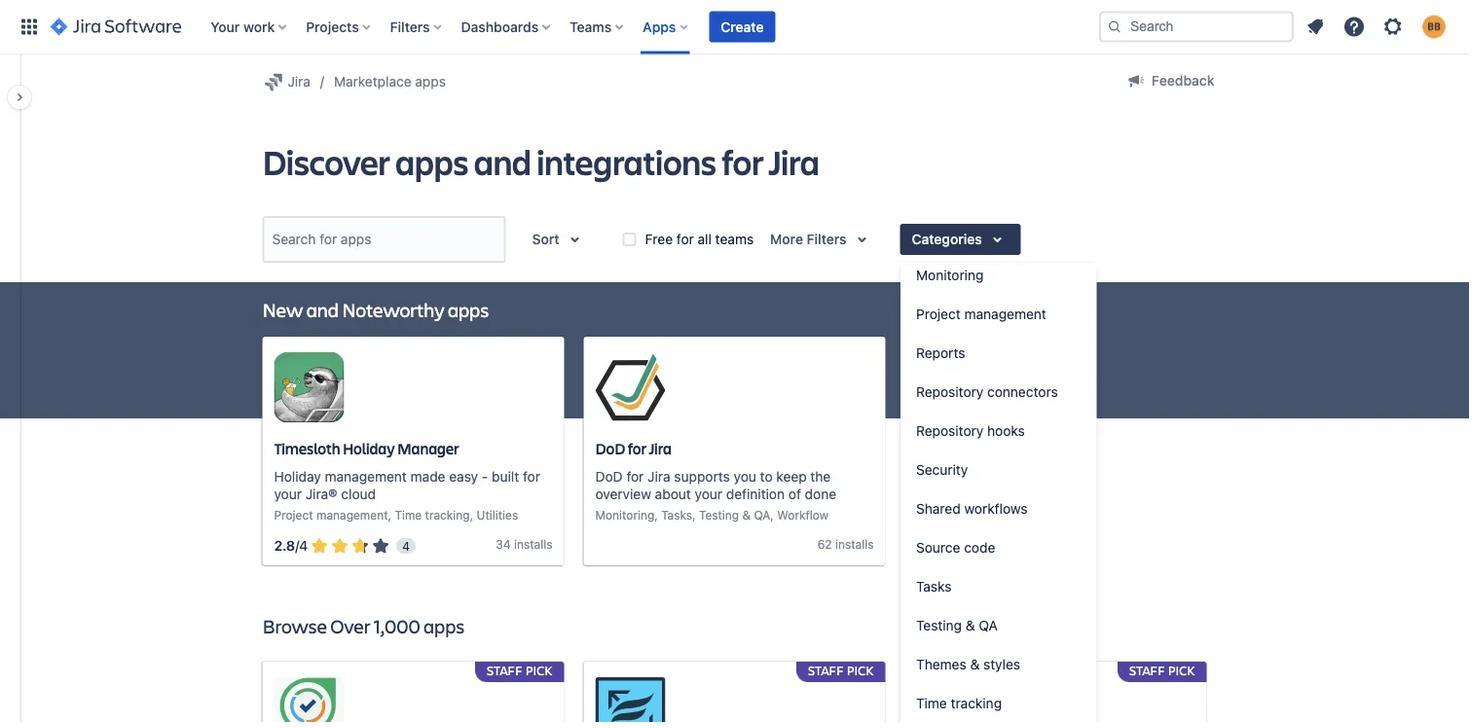Task type: describe. For each thing, give the bounding box(es) containing it.
keep
[[777, 469, 807, 485]]

themes & styles
[[917, 657, 1021, 673]]

management for holiday
[[325, 469, 407, 485]]

made
[[411, 469, 446, 485]]

search image
[[1108, 19, 1123, 35]]

repository for repository connectors
[[917, 384, 984, 400]]

cloud
[[341, 486, 376, 502]]

marketplace apps
[[334, 74, 446, 90]]

themes
[[917, 657, 967, 673]]

dod for dod for jira
[[596, 439, 625, 459]]

utilities
[[477, 509, 518, 522]]

3 , from the left
[[655, 509, 658, 522]]

tasks inside dod for jira supports you to keep the overview about your definition of done monitoring , tasks , testing & qa , workflow
[[662, 509, 693, 522]]

the
[[811, 469, 831, 485]]

marketplace
[[334, 74, 412, 90]]

new and noteworthy apps
[[263, 297, 489, 322]]

easy
[[449, 469, 478, 485]]

source code button
[[901, 529, 1097, 568]]

4 , from the left
[[693, 509, 696, 522]]

dashboards
[[461, 19, 539, 35]]

of
[[789, 486, 802, 502]]

about
[[655, 486, 691, 502]]

/
[[295, 538, 299, 554]]

pick for 'jira misc workflow extensions (jmwe)' image
[[1169, 663, 1196, 679]]

34 install s
[[496, 538, 553, 552]]

1,000
[[374, 613, 421, 639]]

security button
[[901, 451, 1097, 490]]

dashboards button
[[455, 11, 558, 42]]

your inside dod for jira supports you to keep the overview about your definition of done monitoring , tasks , testing & qa , workflow
[[695, 486, 723, 502]]

34
[[496, 538, 511, 552]]

source
[[917, 540, 961, 556]]

help image
[[1343, 15, 1367, 38]]

teams
[[570, 19, 612, 35]]

2.8
[[274, 538, 295, 554]]

supports
[[674, 469, 730, 485]]

browse
[[263, 613, 327, 639]]

monitoring inside dod for jira supports you to keep the overview about your definition of done monitoring , tasks , testing & qa , workflow
[[596, 509, 655, 522]]

workflow
[[778, 509, 829, 522]]

sort
[[532, 231, 560, 247]]

free for all teams
[[645, 231, 754, 247]]

to
[[760, 469, 773, 485]]

marketplace apps link
[[334, 70, 446, 94]]

hooks
[[988, 423, 1025, 439]]

projects
[[306, 19, 359, 35]]

definition
[[727, 486, 785, 502]]

staff pick for zephyr scale - test management for jira image
[[809, 663, 874, 679]]

for for dod for jira
[[628, 439, 647, 459]]

security
[[917, 462, 968, 478]]

testing inside dod for jira supports you to keep the overview about your definition of done monitoring , tasks , testing & qa , workflow
[[699, 509, 739, 522]]

dod for dod for jira supports you to keep the overview about your definition of done monitoring , tasks , testing & qa , workflow
[[596, 469, 623, 485]]

testing & qa button
[[901, 607, 1097, 646]]

your profile and settings image
[[1423, 15, 1446, 38]]

new
[[263, 297, 303, 322]]

timesloth
[[274, 439, 340, 459]]

shared
[[917, 501, 961, 517]]

integrations
[[537, 138, 716, 185]]

management for project
[[965, 306, 1047, 322]]

repository hooks button
[[901, 412, 1097, 451]]

install for 34
[[514, 538, 547, 552]]

categories
[[912, 231, 982, 247]]

testing & qa
[[917, 618, 998, 634]]

tracking inside button
[[951, 696, 1002, 712]]

staff pick for 'jira misc workflow extensions (jmwe)' image
[[1130, 663, 1196, 679]]

your
[[211, 19, 240, 35]]

built
[[492, 469, 519, 485]]

zephyr scale - test management for jira image
[[596, 678, 666, 723]]

workflows
[[965, 501, 1028, 517]]

filters inside 'filters' popup button
[[390, 19, 430, 35]]

more
[[771, 231, 804, 247]]

0 horizontal spatial 4
[[299, 538, 308, 554]]

work
[[243, 19, 275, 35]]

s for 62 install s
[[868, 538, 874, 552]]

source code
[[917, 540, 996, 556]]

5 , from the left
[[771, 509, 774, 522]]

create button
[[709, 11, 776, 42]]

install for 62
[[836, 538, 868, 552]]

notifications image
[[1304, 15, 1328, 38]]

all
[[698, 231, 712, 247]]

time tracking
[[917, 696, 1002, 712]]

tasks button
[[901, 568, 1097, 607]]

apps button
[[637, 11, 696, 42]]

repository for repository hooks
[[917, 423, 984, 439]]

qa inside dod for jira supports you to keep the overview about your definition of done monitoring , tasks , testing & qa , workflow
[[754, 509, 771, 522]]

tracking inside holiday management made easy - built for your jira® cloud project management , time tracking , utilities
[[425, 509, 470, 522]]

browse over 1,000 apps
[[263, 613, 465, 639]]

you
[[734, 469, 757, 485]]

testing inside button
[[917, 618, 962, 634]]

jira link
[[263, 70, 311, 94]]

timesloth holiday manager
[[274, 439, 459, 459]]

apps right noteworthy
[[448, 297, 489, 322]]



Task type: locate. For each thing, give the bounding box(es) containing it.
0 horizontal spatial testing
[[699, 509, 739, 522]]

for inside dod for jira supports you to keep the overview about your definition of done monitoring , tasks , testing & qa , workflow
[[627, 469, 644, 485]]

1 horizontal spatial monitoring
[[917, 267, 984, 283]]

2.8 / 4
[[274, 538, 308, 554]]

1 horizontal spatial pick
[[847, 663, 874, 679]]

0 horizontal spatial project
[[274, 509, 313, 522]]

1 vertical spatial dod
[[596, 469, 623, 485]]

monitoring button
[[901, 256, 1097, 295]]

apps
[[415, 74, 446, 90], [395, 138, 469, 185], [448, 297, 489, 322], [424, 613, 465, 639]]

& inside testing & qa button
[[966, 618, 976, 634]]

time inside holiday management made easy - built for your jira® cloud project management , time tracking , utilities
[[395, 509, 422, 522]]

for
[[722, 138, 764, 185], [677, 231, 694, 247], [628, 439, 647, 459], [523, 469, 541, 485], [627, 469, 644, 485]]

project inside project management button
[[917, 306, 961, 322]]

apps
[[643, 19, 676, 35]]

3 pick from the left
[[1169, 663, 1196, 679]]

0 horizontal spatial your
[[274, 486, 302, 502]]

1 vertical spatial monitoring
[[596, 509, 655, 522]]

install right 62
[[836, 538, 868, 552]]

repository connectors
[[917, 384, 1059, 400]]

repository hooks
[[917, 423, 1025, 439]]

pick
[[526, 663, 553, 679], [847, 663, 874, 679], [1169, 663, 1196, 679]]

1 vertical spatial &
[[966, 618, 976, 634]]

appswitcher icon image
[[18, 15, 41, 38]]

apps right 1,000
[[424, 613, 465, 639]]

, left utilities
[[470, 509, 474, 522]]

more filters
[[771, 231, 847, 247]]

2 horizontal spatial pick
[[1169, 663, 1196, 679]]

management down monitoring button
[[965, 306, 1047, 322]]

1 vertical spatial filters
[[807, 231, 847, 247]]

0 horizontal spatial filters
[[390, 19, 430, 35]]

1 s from the left
[[547, 538, 553, 552]]

manager
[[397, 439, 459, 459]]

& down "definition"
[[743, 509, 751, 522]]

your left jira®
[[274, 486, 302, 502]]

, down timesloth holiday manager
[[388, 509, 392, 522]]

62
[[818, 538, 832, 552]]

apps down the marketplace apps link
[[395, 138, 469, 185]]

1 horizontal spatial s
[[868, 538, 874, 552]]

qa inside button
[[979, 618, 998, 634]]

0 horizontal spatial tracking
[[425, 509, 470, 522]]

filters up marketplace apps
[[390, 19, 430, 35]]

1 staff from the left
[[487, 663, 523, 679]]

for for dod for jira supports you to keep the overview about your definition of done monitoring , tasks , testing & qa , workflow
[[627, 469, 644, 485]]

teams
[[716, 231, 754, 247]]

management down cloud
[[317, 509, 388, 522]]

tasks down source on the bottom of the page
[[917, 579, 952, 595]]

repository inside repository hooks "button"
[[917, 423, 984, 439]]

& for testing
[[966, 618, 976, 634]]

1 vertical spatial management
[[325, 469, 407, 485]]

3 staff pick from the left
[[1130, 663, 1196, 679]]

& up "themes & styles"
[[966, 618, 976, 634]]

3 staff from the left
[[1130, 663, 1166, 679]]

tracking
[[425, 509, 470, 522], [951, 696, 1002, 712]]

1 pick from the left
[[526, 663, 553, 679]]

styles
[[984, 657, 1021, 673]]

jira inside dod for jira supports you to keep the overview about your definition of done monitoring , tasks , testing & qa , workflow
[[648, 469, 671, 485]]

0 horizontal spatial time
[[395, 509, 422, 522]]

project up "reports" in the right of the page
[[917, 306, 961, 322]]

settings image
[[1382, 15, 1406, 38]]

timesheets by tempo - jira time tracking image
[[274, 678, 344, 723]]

pick for zephyr scale - test management for jira image
[[847, 663, 874, 679]]

overview
[[596, 486, 652, 502]]

holiday management made easy - built for your jira® cloud project management , time tracking , utilities
[[274, 469, 541, 522]]

your down supports
[[695, 486, 723, 502]]

staff for 'jira misc workflow extensions (jmwe)' image
[[1130, 663, 1166, 679]]

your work
[[211, 19, 275, 35]]

2 horizontal spatial staff pick
[[1130, 663, 1196, 679]]

2 install from the left
[[836, 538, 868, 552]]

,
[[388, 509, 392, 522], [470, 509, 474, 522], [655, 509, 658, 522], [693, 509, 696, 522], [771, 509, 774, 522]]

time
[[395, 509, 422, 522], [917, 696, 948, 712]]

4 right 2.8 at bottom
[[299, 538, 308, 554]]

, down supports
[[693, 509, 696, 522]]

1 horizontal spatial tasks
[[917, 579, 952, 595]]

dod for jira supports you to keep the overview about your definition of done monitoring , tasks , testing & qa , workflow
[[596, 469, 837, 522]]

testing down "definition"
[[699, 509, 739, 522]]

2 s from the left
[[868, 538, 874, 552]]

0 vertical spatial monitoring
[[917, 267, 984, 283]]

tasks inside tasks button
[[917, 579, 952, 595]]

0 horizontal spatial staff pick
[[487, 663, 553, 679]]

0 horizontal spatial qa
[[754, 509, 771, 522]]

2 pick from the left
[[847, 663, 874, 679]]

1 dod from the top
[[596, 439, 625, 459]]

your inside holiday management made easy - built for your jira® cloud project management , time tracking , utilities
[[274, 486, 302, 502]]

repository down "reports" in the right of the page
[[917, 384, 984, 400]]

shared workflows button
[[901, 490, 1097, 529]]

holiday up cloud
[[343, 439, 395, 459]]

menu containing monitoring
[[901, 256, 1097, 723]]

code
[[965, 540, 996, 556]]

monitoring
[[917, 267, 984, 283], [596, 509, 655, 522]]

1 horizontal spatial qa
[[979, 618, 998, 634]]

for inside holiday management made easy - built for your jira® cloud project management , time tracking , utilities
[[523, 469, 541, 485]]

your
[[274, 486, 302, 502], [695, 486, 723, 502]]

qa down "definition"
[[754, 509, 771, 522]]

62 install s
[[818, 538, 874, 552]]

& inside the themes & styles button
[[971, 657, 980, 673]]

noteworthy
[[342, 297, 445, 322]]

staff for zephyr scale - test management for jira image
[[809, 663, 844, 679]]

free
[[645, 231, 673, 247]]

jira software image
[[51, 15, 181, 38], [51, 15, 181, 38]]

dod inside dod for jira supports you to keep the overview about your definition of done monitoring , tasks , testing & qa , workflow
[[596, 469, 623, 485]]

project up 2.8 / 4
[[274, 509, 313, 522]]

tasks
[[662, 509, 693, 522], [917, 579, 952, 595]]

0 horizontal spatial monitoring
[[596, 509, 655, 522]]

1 horizontal spatial install
[[836, 538, 868, 552]]

banner containing your work
[[0, 0, 1470, 55]]

qa
[[754, 509, 771, 522], [979, 618, 998, 634]]

1 horizontal spatial staff pick
[[809, 663, 874, 679]]

Search for apps field
[[266, 222, 502, 257]]

4 down holiday management made easy - built for your jira® cloud project management , time tracking , utilities
[[402, 540, 410, 553]]

tasks down about
[[662, 509, 693, 522]]

for for free for all teams
[[677, 231, 694, 247]]

filters right 'more'
[[807, 231, 847, 247]]

project management button
[[901, 295, 1097, 334]]

time inside button
[[917, 696, 948, 712]]

sidebar navigation image
[[0, 78, 43, 117]]

1 horizontal spatial holiday
[[343, 439, 395, 459]]

dod for jira image
[[596, 353, 666, 423]]

s
[[547, 538, 553, 552], [868, 538, 874, 552]]

0 horizontal spatial s
[[547, 538, 553, 552]]

1 vertical spatial tracking
[[951, 696, 1002, 712]]

0 horizontal spatial and
[[307, 297, 339, 322]]

pick for timesheets by tempo - jira time tracking image
[[526, 663, 553, 679]]

staff pick
[[487, 663, 553, 679], [809, 663, 874, 679], [1130, 663, 1196, 679]]

discover
[[263, 138, 390, 185]]

1 vertical spatial repository
[[917, 423, 984, 439]]

, down "definition"
[[771, 509, 774, 522]]

1 horizontal spatial your
[[695, 486, 723, 502]]

staff
[[487, 663, 523, 679], [809, 663, 844, 679], [1130, 663, 1166, 679]]

teams button
[[564, 11, 631, 42]]

1 horizontal spatial project
[[917, 306, 961, 322]]

s for 34 install s
[[547, 538, 553, 552]]

1 vertical spatial project
[[274, 509, 313, 522]]

1 your from the left
[[274, 486, 302, 502]]

& left styles
[[971, 657, 980, 673]]

1 staff pick from the left
[[487, 663, 553, 679]]

context icon image
[[263, 70, 286, 94], [263, 70, 286, 94]]

1 vertical spatial tasks
[[917, 579, 952, 595]]

& inside dod for jira supports you to keep the overview about your definition of done monitoring , tasks , testing & qa , workflow
[[743, 509, 751, 522]]

shared workflows
[[917, 501, 1028, 517]]

banner
[[0, 0, 1470, 55]]

2 , from the left
[[470, 509, 474, 522]]

0 horizontal spatial install
[[514, 538, 547, 552]]

2 staff from the left
[[809, 663, 844, 679]]

timesloth holiday manager image
[[274, 353, 344, 423]]

Search field
[[1100, 11, 1295, 42]]

0 vertical spatial project
[[917, 306, 961, 322]]

1 horizontal spatial filters
[[807, 231, 847, 247]]

0 vertical spatial repository
[[917, 384, 984, 400]]

filters button
[[384, 11, 450, 42]]

qa down tasks button
[[979, 618, 998, 634]]

& for themes
[[971, 657, 980, 673]]

1 vertical spatial testing
[[917, 618, 962, 634]]

1 horizontal spatial and
[[474, 138, 531, 185]]

monitoring inside button
[[917, 267, 984, 283]]

1 repository from the top
[[917, 384, 984, 400]]

0 vertical spatial filters
[[390, 19, 430, 35]]

0 vertical spatial tasks
[[662, 509, 693, 522]]

1 install from the left
[[514, 538, 547, 552]]

s right 62
[[868, 538, 874, 552]]

projects button
[[300, 11, 379, 42]]

, down about
[[655, 509, 658, 522]]

jira misc workflow extensions (jmwe) image
[[917, 678, 987, 723]]

jira®
[[306, 486, 338, 502]]

apps down 'filters' popup button
[[415, 74, 446, 90]]

time tracking button
[[901, 685, 1097, 723]]

0 vertical spatial &
[[743, 509, 751, 522]]

s right 34
[[547, 538, 553, 552]]

holiday down timesloth
[[274, 469, 321, 485]]

0 vertical spatial and
[[474, 138, 531, 185]]

project inside holiday management made easy - built for your jira® cloud project management , time tracking , utilities
[[274, 509, 313, 522]]

themes & styles button
[[901, 646, 1097, 685]]

done
[[805, 486, 837, 502]]

reports button
[[901, 334, 1097, 373]]

repository inside "repository connectors" button
[[917, 384, 984, 400]]

0 horizontal spatial tasks
[[662, 509, 693, 522]]

0 vertical spatial management
[[965, 306, 1047, 322]]

repository connectors button
[[901, 373, 1097, 412]]

0 horizontal spatial pick
[[526, 663, 553, 679]]

0 horizontal spatial holiday
[[274, 469, 321, 485]]

0 horizontal spatial staff
[[487, 663, 523, 679]]

discover apps and integrations for jira
[[263, 138, 820, 185]]

time down themes
[[917, 696, 948, 712]]

project management
[[917, 306, 1047, 322]]

menu
[[901, 256, 1097, 723]]

management
[[965, 306, 1047, 322], [325, 469, 407, 485], [317, 509, 388, 522]]

holiday
[[343, 439, 395, 459], [274, 469, 321, 485]]

testing up themes
[[917, 618, 962, 634]]

staff pick for timesheets by tempo - jira time tracking image
[[487, 663, 553, 679]]

1 horizontal spatial staff
[[809, 663, 844, 679]]

1 vertical spatial qa
[[979, 618, 998, 634]]

management up cloud
[[325, 469, 407, 485]]

1 horizontal spatial testing
[[917, 618, 962, 634]]

2 repository from the top
[[917, 423, 984, 439]]

management inside button
[[965, 306, 1047, 322]]

install
[[514, 538, 547, 552], [836, 538, 868, 552]]

your work button
[[205, 11, 294, 42]]

primary element
[[12, 0, 1100, 54]]

2 vertical spatial &
[[971, 657, 980, 673]]

holiday inside holiday management made easy - built for your jira® cloud project management , time tracking , utilities
[[274, 469, 321, 485]]

1 horizontal spatial tracking
[[951, 696, 1002, 712]]

monitoring down overview
[[596, 509, 655, 522]]

2 your from the left
[[695, 486, 723, 502]]

0 vertical spatial qa
[[754, 509, 771, 522]]

0 vertical spatial time
[[395, 509, 422, 522]]

0 vertical spatial holiday
[[343, 439, 395, 459]]

feedback button
[[1113, 65, 1227, 96]]

feedback
[[1152, 73, 1215, 89]]

1 , from the left
[[388, 509, 392, 522]]

staff for timesheets by tempo - jira time tracking image
[[487, 663, 523, 679]]

1 horizontal spatial 4
[[402, 540, 410, 553]]

0 vertical spatial dod
[[596, 439, 625, 459]]

-
[[482, 469, 488, 485]]

dod
[[596, 439, 625, 459], [596, 469, 623, 485]]

1 vertical spatial and
[[307, 297, 339, 322]]

and
[[474, 138, 531, 185], [307, 297, 339, 322]]

1 vertical spatial holiday
[[274, 469, 321, 485]]

over
[[330, 613, 371, 639]]

2 vertical spatial management
[[317, 509, 388, 522]]

tracking down "themes & styles"
[[951, 696, 1002, 712]]

tracking down easy
[[425, 509, 470, 522]]

repository
[[917, 384, 984, 400], [917, 423, 984, 439]]

1 vertical spatial time
[[917, 696, 948, 712]]

2 dod from the top
[[596, 469, 623, 485]]

connectors
[[988, 384, 1059, 400]]

0 vertical spatial testing
[[699, 509, 739, 522]]

reports
[[917, 345, 966, 361]]

1 horizontal spatial time
[[917, 696, 948, 712]]

dod for jira
[[596, 439, 672, 459]]

monitoring down categories
[[917, 267, 984, 283]]

repository up the security
[[917, 423, 984, 439]]

install right 34
[[514, 538, 547, 552]]

create
[[721, 19, 764, 35]]

jira
[[288, 74, 311, 90], [769, 138, 820, 185], [649, 439, 672, 459], [648, 469, 671, 485]]

0 vertical spatial tracking
[[425, 509, 470, 522]]

2 horizontal spatial staff
[[1130, 663, 1166, 679]]

time down made
[[395, 509, 422, 522]]

2 staff pick from the left
[[809, 663, 874, 679]]



Task type: vqa. For each thing, say whether or not it's contained in the screenshot.
leftmost the Templates link
no



